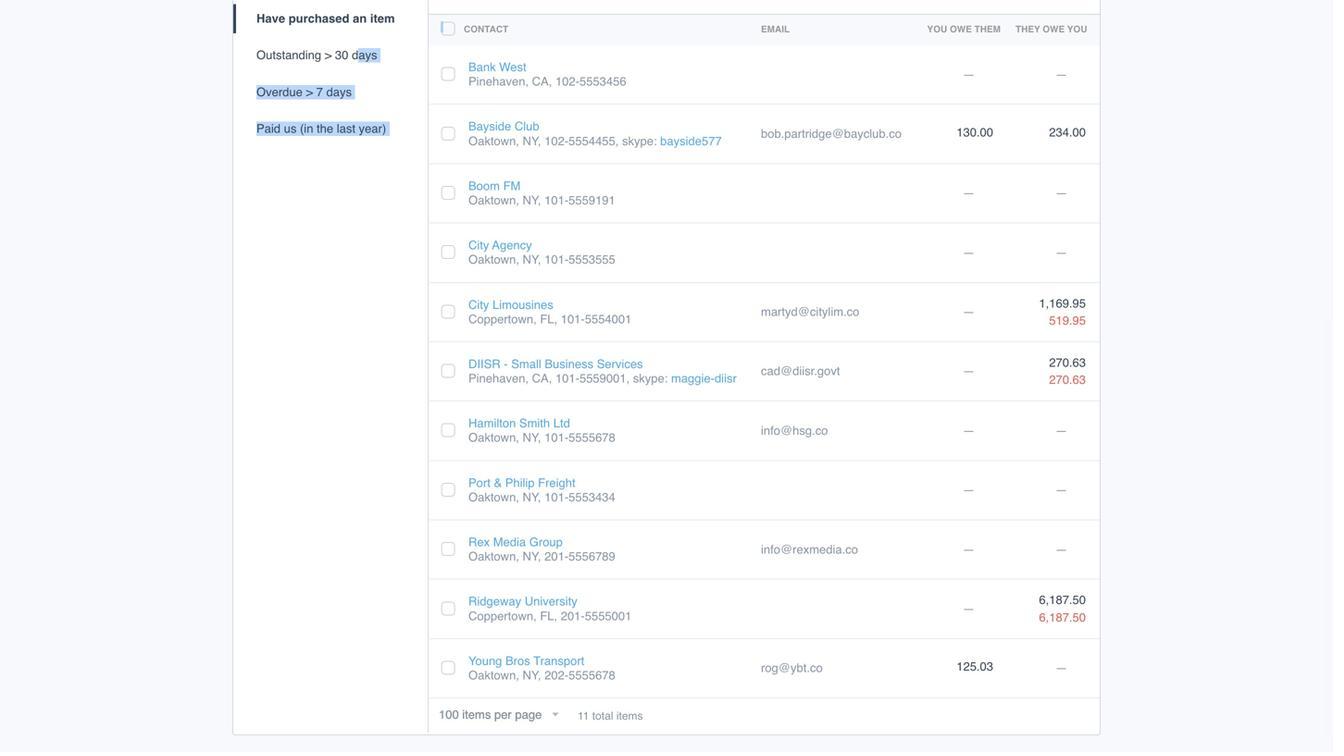 Task type: describe. For each thing, give the bounding box(es) containing it.
102- for 5554455,
[[545, 134, 569, 148]]

bob.partridge@bayclub.co
[[761, 127, 902, 141]]

rex media group oaktown, ny, 201-5556789
[[469, 536, 616, 564]]

ny, inside port & philip freight oaktown, ny, 101-5553434
[[523, 491, 541, 505]]

fl, for 201-
[[540, 610, 558, 623]]

year)
[[359, 122, 386, 136]]

7
[[316, 85, 323, 99]]

1 6,187.50 from the top
[[1039, 594, 1086, 608]]

outstanding > 30 days
[[257, 48, 377, 62]]

media
[[493, 536, 526, 550]]

ny, inside hamilton smith ltd oaktown, ny, 101-5555678
[[523, 431, 541, 445]]

> for overdue
[[306, 85, 313, 99]]

coppertown, for ridgeway
[[469, 610, 537, 623]]

fm
[[503, 179, 521, 193]]

coppertown, for city
[[469, 312, 537, 326]]

ridgeway university coppertown, fl, 201-5555001
[[469, 595, 632, 623]]

the
[[317, 122, 333, 136]]

ny, inside "boom fm oaktown, ny, 101-5559191"
[[523, 194, 541, 207]]

ny, inside young bros transport oaktown, ny, 202-5555678
[[523, 669, 541, 683]]

30
[[335, 48, 349, 62]]

bayside club oaktown, ny, 102-5554455, skype: bayside577
[[469, 120, 722, 148]]

port & philip freight oaktown, ny, 101-5553434
[[469, 476, 616, 505]]

oaktown, inside city agency oaktown, ny, 101-5553555
[[469, 253, 519, 267]]

bank
[[469, 60, 496, 74]]

125.03
[[957, 660, 994, 674]]

rog@ybt.co
[[761, 662, 823, 676]]

you owe them
[[927, 24, 1001, 35]]

martyd@citylim.co
[[761, 305, 860, 319]]

skype: inside bayside club oaktown, ny, 102-5554455, skype: bayside577
[[622, 134, 657, 148]]

2 6,187.50 from the top
[[1039, 611, 1086, 625]]

hamilton smith ltd oaktown, ny, 101-5555678
[[469, 417, 616, 445]]

city agency oaktown, ny, 101-5553555
[[469, 239, 616, 267]]

5555678 for ltd
[[569, 431, 616, 445]]

5553434
[[569, 491, 616, 505]]

ltd
[[554, 417, 570, 431]]

oaktown, inside hamilton smith ltd oaktown, ny, 101-5555678
[[469, 431, 519, 445]]

ny, inside bayside club oaktown, ny, 102-5554455, skype: bayside577
[[523, 134, 541, 148]]

519.95
[[1049, 314, 1086, 328]]

5556789
[[569, 550, 616, 564]]

5554455,
[[569, 134, 619, 148]]

diisr
[[469, 357, 501, 371]]

&
[[494, 476, 502, 490]]

days for overdue > 7 days
[[326, 85, 352, 99]]

philip
[[505, 476, 535, 490]]

11 total items
[[578, 710, 643, 723]]

west
[[499, 60, 527, 74]]

rex
[[469, 536, 490, 550]]

boom fm oaktown, ny, 101-5559191
[[469, 179, 616, 207]]

maggie-
[[671, 372, 715, 386]]

overdue
[[257, 85, 303, 99]]

130.00
[[957, 125, 994, 139]]

5559191
[[569, 194, 616, 207]]

have
[[257, 12, 285, 26]]

have purchased an item
[[257, 12, 395, 26]]

pinehaven, inside diisr - small business services pinehaven, ca, 101-5559001, skype: maggie-diisr
[[469, 372, 529, 386]]

ridgeway
[[469, 595, 521, 609]]

last
[[337, 122, 356, 136]]

they owe you
[[1016, 24, 1088, 35]]

smith
[[519, 417, 550, 431]]

101- inside port & philip freight oaktown, ny, 101-5553434
[[545, 491, 569, 505]]

diisr
[[715, 372, 737, 386]]

city limousines link
[[469, 298, 554, 312]]

hamilton smith ltd link
[[469, 417, 570, 431]]

11
[[578, 710, 589, 723]]

diisr - small business services pinehaven, ca, 101-5559001, skype: maggie-diisr
[[469, 357, 737, 386]]

5555678 for transport
[[569, 669, 616, 683]]

1 you from the left
[[927, 24, 948, 35]]

purchased
[[289, 12, 350, 26]]

university
[[525, 595, 578, 609]]

paid
[[257, 122, 281, 136]]

business
[[545, 357, 594, 371]]

days for outstanding > 30 days
[[352, 48, 377, 62]]

101- inside hamilton smith ltd oaktown, ny, 101-5555678
[[545, 431, 569, 445]]

oaktown, inside rex media group oaktown, ny, 201-5556789
[[469, 550, 519, 564]]

club
[[515, 120, 540, 134]]

bayside
[[469, 120, 511, 134]]

young bros transport oaktown, ny, 202-5555678
[[469, 655, 616, 683]]

-
[[504, 357, 508, 371]]

diisr - small business services link
[[469, 357, 643, 371]]

city agency link
[[469, 239, 532, 252]]



Task type: locate. For each thing, give the bounding box(es) containing it.
> for outstanding
[[325, 48, 332, 62]]

> left 30
[[325, 48, 332, 62]]

1 owe from the left
[[950, 24, 972, 35]]

101- up city agency oaktown, ny, 101-5553555
[[545, 194, 569, 207]]

1 pinehaven, from the top
[[469, 75, 529, 89]]

city left agency
[[469, 239, 489, 252]]

101- down freight
[[545, 491, 569, 505]]

> left 7
[[306, 85, 313, 99]]

1,169.95
[[1039, 297, 1086, 310]]

owe right they
[[1043, 24, 1065, 35]]

(in
[[300, 122, 313, 136]]

201- inside ridgeway university coppertown, fl, 201-5555001
[[561, 610, 585, 623]]

0 vertical spatial days
[[352, 48, 377, 62]]

2 fl, from the top
[[540, 610, 558, 623]]

oaktown, down boom fm link
[[469, 194, 519, 207]]

owe for they
[[1043, 24, 1065, 35]]

limousines
[[493, 298, 554, 312]]

hamilton
[[469, 417, 516, 431]]

7 ny, from the top
[[523, 669, 541, 683]]

bros
[[506, 655, 530, 668]]

ca, up club at the left of page
[[532, 75, 552, 89]]

boom
[[469, 179, 500, 193]]

skype:
[[622, 134, 657, 148], [633, 372, 668, 386]]

1 vertical spatial 102-
[[545, 134, 569, 148]]

days right 7
[[326, 85, 352, 99]]

you
[[927, 24, 948, 35], [1068, 24, 1088, 35]]

201- down group
[[545, 550, 569, 564]]

2 city from the top
[[469, 298, 489, 312]]

pinehaven, inside bank west pinehaven, ca, 102-5553456
[[469, 75, 529, 89]]

0 horizontal spatial >
[[306, 85, 313, 99]]

pinehaven, down bank west link
[[469, 75, 529, 89]]

1 vertical spatial days
[[326, 85, 352, 99]]

city for city limousines
[[469, 298, 489, 312]]

bayside club link
[[469, 120, 540, 134]]

101- down business
[[556, 372, 580, 386]]

fl, inside city limousines coppertown, fl, 101-5554001
[[540, 312, 558, 326]]

owe for you
[[950, 24, 972, 35]]

0 vertical spatial pinehaven,
[[469, 75, 529, 89]]

6,187.50 6,187.50
[[1039, 594, 1086, 625]]

oaktown, inside bayside club oaktown, ny, 102-5554455, skype: bayside577
[[469, 134, 519, 148]]

0 vertical spatial 6,187.50
[[1039, 594, 1086, 608]]

101- inside diisr - small business services pinehaven, ca, 101-5559001, skype: maggie-diisr
[[556, 372, 580, 386]]

oaktown, down rex
[[469, 550, 519, 564]]

total
[[592, 710, 613, 723]]

4 oaktown, from the top
[[469, 431, 519, 445]]

2 pinehaven, from the top
[[469, 372, 529, 386]]

5554001
[[585, 312, 632, 326]]

201- inside rex media group oaktown, ny, 201-5556789
[[545, 550, 569, 564]]

5555678 down ltd
[[569, 431, 616, 445]]

1 ny, from the top
[[523, 134, 541, 148]]

email
[[761, 24, 790, 35]]

maggie-diisr link
[[671, 372, 737, 386]]

coppertown, inside ridgeway university coppertown, fl, 201-5555001
[[469, 610, 537, 623]]

0 vertical spatial >
[[325, 48, 332, 62]]

1 vertical spatial coppertown,
[[469, 610, 537, 623]]

ny, down group
[[523, 550, 541, 564]]

small
[[511, 357, 541, 371]]

0 vertical spatial city
[[469, 239, 489, 252]]

ridgeway university link
[[469, 595, 578, 609]]

3 ny, from the top
[[523, 253, 541, 267]]

6 oaktown, from the top
[[469, 550, 519, 564]]

0 vertical spatial coppertown,
[[469, 312, 537, 326]]

ny, down club at the left of page
[[523, 134, 541, 148]]

paid us (in the last year)
[[257, 122, 386, 136]]

6,187.50
[[1039, 594, 1086, 608], [1039, 611, 1086, 625]]

transport
[[534, 655, 585, 668]]

102- inside bank west pinehaven, ca, 102-5553456
[[556, 75, 580, 89]]

102- inside bayside club oaktown, ny, 102-5554455, skype: bayside577
[[545, 134, 569, 148]]

oaktown, down young at the left of page
[[469, 669, 519, 683]]

port
[[469, 476, 491, 490]]

5559001,
[[580, 372, 630, 386]]

2 5555678 from the top
[[569, 669, 616, 683]]

1 ca, from the top
[[532, 75, 552, 89]]

ca,
[[532, 75, 552, 89], [532, 372, 552, 386]]

1 vertical spatial 270.63
[[1049, 373, 1086, 387]]

6 ny, from the top
[[523, 550, 541, 564]]

1 city from the top
[[469, 239, 489, 252]]

items
[[617, 710, 643, 723]]

5555678
[[569, 431, 616, 445], [569, 669, 616, 683]]

oaktown, down city agency link
[[469, 253, 519, 267]]

2 270.63 from the top
[[1049, 373, 1086, 387]]

us
[[284, 122, 297, 136]]

young
[[469, 655, 502, 668]]

2 you from the left
[[1068, 24, 1088, 35]]

bank west link
[[469, 60, 527, 74]]

city inside city limousines coppertown, fl, 101-5554001
[[469, 298, 489, 312]]

bayside577 link
[[660, 134, 722, 148]]

days right 30
[[352, 48, 377, 62]]

boom fm link
[[469, 179, 521, 193]]

ny, down agency
[[523, 253, 541, 267]]

2 ca, from the top
[[532, 372, 552, 386]]

overdue > 7 days
[[257, 85, 352, 99]]

102- for 5553456
[[556, 75, 580, 89]]

0 vertical spatial fl,
[[540, 312, 558, 326]]

ny, down young bros transport link
[[523, 669, 541, 683]]

0 horizontal spatial you
[[927, 24, 948, 35]]

fl, inside ridgeway university coppertown, fl, 201-5555001
[[540, 610, 558, 623]]

1 oaktown, from the top
[[469, 134, 519, 148]]

3 oaktown, from the top
[[469, 253, 519, 267]]

101- inside city limousines coppertown, fl, 101-5554001
[[561, 312, 585, 326]]

101- down ltd
[[545, 431, 569, 445]]

fl, down university
[[540, 610, 558, 623]]

freight
[[538, 476, 576, 490]]

1 vertical spatial ca,
[[532, 372, 552, 386]]

1,169.95 519.95
[[1039, 297, 1086, 328]]

1 vertical spatial fl,
[[540, 610, 558, 623]]

5555678 inside young bros transport oaktown, ny, 202-5555678
[[569, 669, 616, 683]]

5555001
[[585, 610, 632, 623]]

0 vertical spatial ca,
[[532, 75, 552, 89]]

oaktown, inside port & philip freight oaktown, ny, 101-5553434
[[469, 491, 519, 505]]

oaktown, down hamilton
[[469, 431, 519, 445]]

1 5555678 from the top
[[569, 431, 616, 445]]

rex media group link
[[469, 536, 563, 550]]

1 270.63 from the top
[[1049, 356, 1086, 370]]

201-
[[545, 550, 569, 564], [561, 610, 585, 623]]

coppertown, down ridgeway
[[469, 610, 537, 623]]

item
[[370, 12, 395, 26]]

1 horizontal spatial >
[[325, 48, 332, 62]]

ca, inside bank west pinehaven, ca, 102-5553456
[[532, 75, 552, 89]]

1 horizontal spatial owe
[[1043, 24, 1065, 35]]

1 vertical spatial skype:
[[633, 372, 668, 386]]

101- up business
[[561, 312, 585, 326]]

ca, down diisr - small business services link
[[532, 372, 552, 386]]

0 vertical spatial 102-
[[556, 75, 580, 89]]

5553555
[[569, 253, 616, 267]]

0 vertical spatial 270.63
[[1049, 356, 1086, 370]]

2 owe from the left
[[1043, 24, 1065, 35]]

1 vertical spatial 5555678
[[569, 669, 616, 683]]

info@hsg.co
[[761, 424, 828, 438]]

group
[[529, 536, 563, 550]]

owe
[[950, 24, 972, 35], [1043, 24, 1065, 35]]

they
[[1016, 24, 1040, 35]]

1 vertical spatial pinehaven,
[[469, 372, 529, 386]]

pinehaven,
[[469, 75, 529, 89], [469, 372, 529, 386]]

5 oaktown, from the top
[[469, 491, 519, 505]]

5553456
[[580, 75, 627, 89]]

0 vertical spatial 5555678
[[569, 431, 616, 445]]

1 coppertown, from the top
[[469, 312, 537, 326]]

ny, inside rex media group oaktown, ny, 201-5556789
[[523, 550, 541, 564]]

102- up bayside club oaktown, ny, 102-5554455, skype: bayside577
[[556, 75, 580, 89]]

city limousines coppertown, fl, 101-5554001
[[469, 298, 632, 326]]

0 vertical spatial skype:
[[622, 134, 657, 148]]

2 oaktown, from the top
[[469, 194, 519, 207]]

city left limousines
[[469, 298, 489, 312]]

4 ny, from the top
[[523, 431, 541, 445]]

contact
[[464, 24, 509, 35]]

outstanding
[[257, 48, 321, 62]]

you right they
[[1068, 24, 1088, 35]]

ny, down smith
[[523, 431, 541, 445]]

1 horizontal spatial you
[[1068, 24, 1088, 35]]

5555678 down transport
[[569, 669, 616, 683]]

skype: inside diisr - small business services pinehaven, ca, 101-5559001, skype: maggie-diisr
[[633, 372, 668, 386]]

1 fl, from the top
[[540, 312, 558, 326]]

cad@diisr.govt
[[761, 365, 840, 379]]

270.63 270.63
[[1049, 356, 1086, 387]]

bayside577
[[660, 134, 722, 148]]

oaktown, inside young bros transport oaktown, ny, 202-5555678
[[469, 669, 519, 683]]

services
[[597, 357, 643, 371]]

fl, down limousines
[[540, 312, 558, 326]]

5555678 inside hamilton smith ltd oaktown, ny, 101-5555678
[[569, 431, 616, 445]]

ca, inside diisr - small business services pinehaven, ca, 101-5559001, skype: maggie-diisr
[[532, 372, 552, 386]]

info@rexmedia.co
[[761, 543, 858, 557]]

102- up "boom fm oaktown, ny, 101-5559191"
[[545, 134, 569, 148]]

city inside city agency oaktown, ny, 101-5553555
[[469, 239, 489, 252]]

0 vertical spatial 201-
[[545, 550, 569, 564]]

owe left them
[[950, 24, 972, 35]]

ny, inside city agency oaktown, ny, 101-5553555
[[523, 253, 541, 267]]

0 horizontal spatial owe
[[950, 24, 972, 35]]

1 vertical spatial 201-
[[561, 610, 585, 623]]

oaktown, down &
[[469, 491, 519, 505]]

ny, down port & philip freight link
[[523, 491, 541, 505]]

bank west pinehaven, ca, 102-5553456
[[469, 60, 627, 89]]

1 vertical spatial 6,187.50
[[1039, 611, 1086, 625]]

202-
[[545, 669, 569, 683]]

port & philip freight link
[[469, 476, 576, 490]]

234.00
[[1049, 125, 1086, 139]]

fl, for 101-
[[540, 312, 558, 326]]

201- down university
[[561, 610, 585, 623]]

1 vertical spatial city
[[469, 298, 489, 312]]

city for city agency
[[469, 239, 489, 252]]

1 vertical spatial >
[[306, 85, 313, 99]]

young bros transport link
[[469, 655, 585, 668]]

skype: down services
[[633, 372, 668, 386]]

coppertown, inside city limousines coppertown, fl, 101-5554001
[[469, 312, 537, 326]]

None text field
[[428, 699, 566, 732]]

101-
[[545, 194, 569, 207], [545, 253, 569, 267], [561, 312, 585, 326], [556, 372, 580, 386], [545, 431, 569, 445], [545, 491, 569, 505]]

skype: right '5554455,' on the top left of page
[[622, 134, 657, 148]]

agency
[[492, 239, 532, 252]]

2 ny, from the top
[[523, 194, 541, 207]]

pinehaven, down -
[[469, 372, 529, 386]]

101- inside "boom fm oaktown, ny, 101-5559191"
[[545, 194, 569, 207]]

>
[[325, 48, 332, 62], [306, 85, 313, 99]]

oaktown, inside "boom fm oaktown, ny, 101-5559191"
[[469, 194, 519, 207]]

you left them
[[927, 24, 948, 35]]

101- inside city agency oaktown, ny, 101-5553555
[[545, 253, 569, 267]]

2 coppertown, from the top
[[469, 610, 537, 623]]

ny, up agency
[[523, 194, 541, 207]]

5 ny, from the top
[[523, 491, 541, 505]]

them
[[975, 24, 1001, 35]]

7 oaktown, from the top
[[469, 669, 519, 683]]

coppertown, down city limousines link
[[469, 312, 537, 326]]

101- up city limousines coppertown, fl, 101-5554001
[[545, 253, 569, 267]]

oaktown, down the "bayside"
[[469, 134, 519, 148]]



Task type: vqa. For each thing, say whether or not it's contained in the screenshot.
"5555678"
yes



